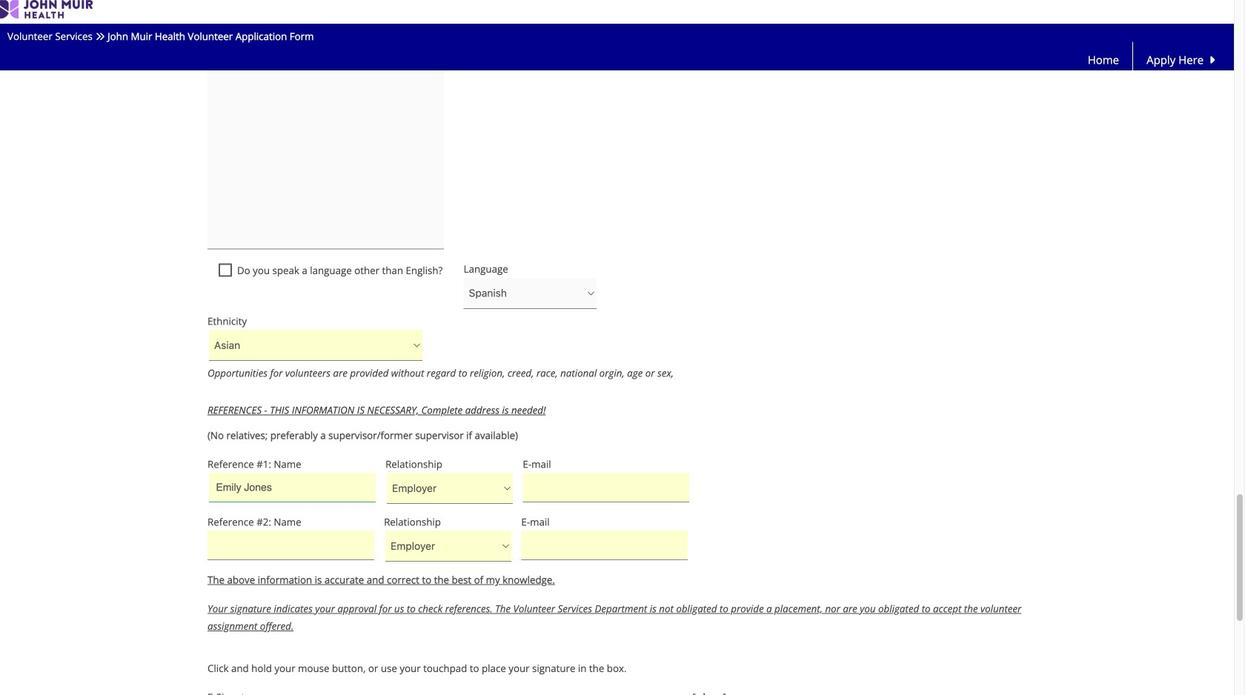 Task type: describe. For each thing, give the bounding box(es) containing it.
angle double right image
[[95, 32, 105, 41]]



Task type: locate. For each thing, give the bounding box(es) containing it.
None text field
[[523, 473, 690, 503], [208, 531, 374, 561], [522, 531, 688, 561], [523, 473, 690, 503], [208, 531, 374, 561], [522, 531, 688, 561]]

None text field
[[208, 12, 444, 250], [209, 473, 376, 503], [208, 12, 444, 250], [209, 473, 376, 503]]



